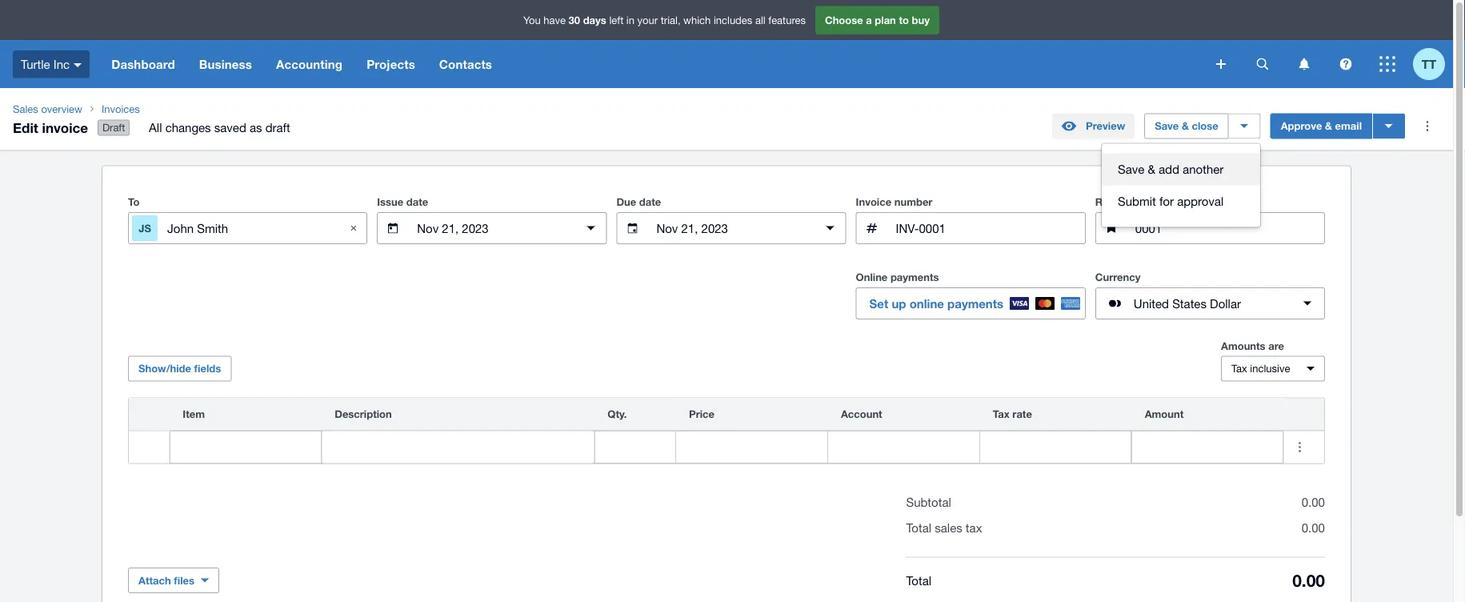 Task type: locate. For each thing, give the bounding box(es) containing it.
payments right online
[[948, 296, 1004, 311]]

1 horizontal spatial date
[[640, 196, 661, 208]]

approve
[[1281, 120, 1323, 132]]

payments up online
[[891, 271, 940, 283]]

invoices link
[[95, 101, 303, 117]]

attach files
[[138, 574, 195, 587]]

total sales tax
[[907, 521, 983, 535]]

online
[[856, 271, 888, 283]]

svg image left tt
[[1380, 56, 1396, 72]]

& for close
[[1182, 120, 1189, 132]]

subtotal
[[907, 495, 952, 509]]

tax rate
[[993, 408, 1033, 420]]

amount
[[1145, 408, 1184, 420]]

days
[[583, 14, 607, 26]]

includes
[[714, 14, 753, 26]]

0 vertical spatial save
[[1155, 120, 1179, 132]]

0 horizontal spatial payments
[[891, 271, 940, 283]]

Quantity field
[[595, 432, 676, 462]]

Due date text field
[[655, 213, 808, 243]]

business button
[[187, 40, 264, 88]]

all
[[149, 121, 162, 135]]

tax down amounts
[[1232, 362, 1248, 375]]

tax left rate at right
[[993, 408, 1010, 420]]

total for total
[[907, 573, 932, 587]]

navigation containing dashboard
[[99, 40, 1206, 88]]

1 vertical spatial 0.00
[[1302, 521, 1326, 535]]

Amount field
[[1133, 432, 1284, 462]]

date right issue
[[407, 196, 428, 208]]

show/hide fields button
[[128, 356, 232, 382]]

saved
[[214, 121, 246, 135]]

date right due at the left of page
[[640, 196, 661, 208]]

0 horizontal spatial svg image
[[1217, 59, 1226, 69]]

None field
[[170, 431, 321, 463]]

choose
[[825, 14, 864, 26]]

accounting button
[[264, 40, 355, 88]]

currency
[[1096, 271, 1141, 283]]

Inventory item text field
[[170, 432, 321, 462]]

0 horizontal spatial tax
[[993, 408, 1010, 420]]

banner
[[0, 0, 1454, 88]]

add
[[1159, 162, 1180, 176]]

0 horizontal spatial &
[[1148, 162, 1156, 176]]

john
[[167, 221, 194, 235]]

0 horizontal spatial save
[[1118, 162, 1145, 176]]

invoice number element
[[856, 212, 1086, 244]]

save inside save & close button
[[1155, 120, 1179, 132]]

to
[[128, 196, 140, 208]]

tt
[[1422, 57, 1437, 71]]

30
[[569, 14, 580, 26]]

changes
[[165, 121, 211, 135]]

&
[[1182, 120, 1189, 132], [1326, 120, 1333, 132], [1148, 162, 1156, 176]]

& left close
[[1182, 120, 1189, 132]]

date
[[407, 196, 428, 208], [640, 196, 661, 208]]

1 vertical spatial payments
[[948, 296, 1004, 311]]

2 horizontal spatial &
[[1326, 120, 1333, 132]]

0 horizontal spatial date
[[407, 196, 428, 208]]

save & add another button
[[1102, 153, 1261, 185]]

draft
[[266, 121, 290, 135]]

turtle inc
[[21, 57, 70, 71]]

0.00
[[1302, 495, 1326, 509], [1302, 521, 1326, 535], [1293, 570, 1326, 590]]

1 horizontal spatial &
[[1182, 120, 1189, 132]]

accounting
[[276, 57, 343, 71]]

turtle
[[21, 57, 50, 71]]

Description text field
[[322, 432, 594, 462]]

1 vertical spatial tax
[[993, 408, 1010, 420]]

& left add
[[1148, 162, 1156, 176]]

list box containing save & add another
[[1102, 144, 1261, 227]]

0 vertical spatial payments
[[891, 271, 940, 283]]

item
[[183, 408, 205, 420]]

svg image up close
[[1217, 59, 1226, 69]]

trial,
[[661, 14, 681, 26]]

2 total from the top
[[907, 573, 932, 587]]

save inside the save & add another button
[[1118, 162, 1145, 176]]

save & add another
[[1118, 162, 1224, 176]]

email
[[1336, 120, 1363, 132]]

group
[[1102, 144, 1261, 227]]

list box
[[1102, 144, 1261, 227]]

save left close
[[1155, 120, 1179, 132]]

save for save & add another
[[1118, 162, 1145, 176]]

0 vertical spatial total
[[907, 521, 932, 535]]

1 horizontal spatial save
[[1155, 120, 1179, 132]]

2 vertical spatial 0.00
[[1293, 570, 1326, 590]]

in
[[627, 14, 635, 26]]

1 vertical spatial save
[[1118, 162, 1145, 176]]

your
[[638, 14, 658, 26]]

close image
[[338, 212, 370, 244]]

1 date from the left
[[407, 196, 428, 208]]

plan
[[875, 14, 896, 26]]

1 horizontal spatial tax
[[1232, 362, 1248, 375]]

tax inside invoice line item list element
[[993, 408, 1010, 420]]

svg image
[[1380, 56, 1396, 72], [1217, 59, 1226, 69]]

more date options image
[[815, 212, 847, 244]]

1 total from the top
[[907, 521, 932, 535]]

1 vertical spatial total
[[907, 573, 932, 587]]

total down subtotal
[[907, 521, 932, 535]]

you
[[524, 14, 541, 26]]

save up submit
[[1118, 162, 1145, 176]]

united states dollar button
[[1096, 287, 1326, 320]]

svg image
[[1257, 58, 1269, 70], [1300, 58, 1310, 70], [1341, 58, 1353, 70], [74, 63, 82, 67]]

fields
[[194, 362, 221, 375]]

dashboard link
[[99, 40, 187, 88]]

group containing save & add another
[[1102, 144, 1261, 227]]

& left email
[[1326, 120, 1333, 132]]

contacts button
[[427, 40, 504, 88]]

draft
[[102, 121, 125, 134]]

Price field
[[676, 432, 828, 462]]

total for total sales tax
[[907, 521, 932, 535]]

preview
[[1086, 120, 1126, 132]]

show/hide fields
[[138, 362, 221, 375]]

& for add
[[1148, 162, 1156, 176]]

0.00 for subtotal
[[1302, 495, 1326, 509]]

projects button
[[355, 40, 427, 88]]

total down "total sales tax"
[[907, 573, 932, 587]]

all
[[756, 14, 766, 26]]

issue date
[[377, 196, 428, 208]]

buy
[[912, 14, 930, 26]]

navigation
[[99, 40, 1206, 88]]

0.00 for total sales tax
[[1302, 521, 1326, 535]]

overview
[[41, 102, 82, 115]]

another
[[1183, 162, 1224, 176]]

reference
[[1096, 196, 1147, 208]]

choose a plan to buy
[[825, 14, 930, 26]]

approval
[[1178, 194, 1224, 208]]

which
[[684, 14, 711, 26]]

tt button
[[1414, 40, 1454, 88]]

2 date from the left
[[640, 196, 661, 208]]

total
[[907, 521, 932, 535], [907, 573, 932, 587]]

0 vertical spatial 0.00
[[1302, 495, 1326, 509]]

tax inside popup button
[[1232, 362, 1248, 375]]

1 horizontal spatial payments
[[948, 296, 1004, 311]]

0 vertical spatial tax
[[1232, 362, 1248, 375]]

issue
[[377, 196, 404, 208]]

show/hide
[[138, 362, 191, 375]]



Task type: describe. For each thing, give the bounding box(es) containing it.
banner containing dashboard
[[0, 0, 1454, 88]]

sales overview link
[[6, 101, 89, 117]]

account
[[841, 408, 883, 420]]

sales
[[935, 521, 963, 535]]

save & close button
[[1145, 113, 1229, 139]]

as
[[250, 121, 262, 135]]

dollar
[[1211, 296, 1242, 310]]

online payments
[[856, 271, 940, 283]]

tax inclusive
[[1232, 362, 1291, 375]]

more invoice options image
[[1412, 110, 1444, 142]]

save for save & close
[[1155, 120, 1179, 132]]

edit
[[13, 119, 38, 135]]

invoices
[[102, 102, 140, 115]]

united
[[1134, 296, 1170, 310]]

set up online payments button
[[856, 287, 1086, 320]]

amounts are
[[1222, 340, 1285, 352]]

states
[[1173, 296, 1207, 310]]

approve & email
[[1281, 120, 1363, 132]]

invoice
[[42, 119, 88, 135]]

john smith
[[167, 221, 228, 235]]

you have 30 days left in your trial, which includes all features
[[524, 14, 806, 26]]

dashboard
[[111, 57, 175, 71]]

all changes saved as draft
[[149, 121, 290, 135]]

Invoice number text field
[[895, 213, 1085, 243]]

a
[[866, 14, 872, 26]]

submit for approval button
[[1102, 185, 1261, 217]]

tax for tax inclusive
[[1232, 362, 1248, 375]]

attach files button
[[128, 568, 219, 593]]

date for due date
[[640, 196, 661, 208]]

due date
[[617, 196, 661, 208]]

due
[[617, 196, 637, 208]]

turtle inc button
[[0, 40, 99, 88]]

payments inside popup button
[[948, 296, 1004, 311]]

date for issue date
[[407, 196, 428, 208]]

close
[[1192, 120, 1219, 132]]

united states dollar
[[1134, 296, 1242, 310]]

submit for approval
[[1118, 194, 1224, 208]]

price
[[689, 408, 715, 420]]

for
[[1160, 194, 1174, 208]]

invoice
[[856, 196, 892, 208]]

tax inclusive button
[[1222, 356, 1326, 382]]

attach
[[138, 574, 171, 587]]

invoice line item list element
[[128, 398, 1326, 464]]

save & close
[[1155, 120, 1219, 132]]

svg image inside turtle inc popup button
[[74, 63, 82, 67]]

up
[[892, 296, 907, 311]]

online
[[910, 296, 945, 311]]

tax for tax rate
[[993, 408, 1010, 420]]

tax
[[966, 521, 983, 535]]

invoice number
[[856, 196, 933, 208]]

approve & email button
[[1271, 113, 1373, 139]]

business
[[199, 57, 252, 71]]

edit invoice
[[13, 119, 88, 135]]

more line item options image
[[1285, 431, 1317, 463]]

js
[[139, 222, 151, 234]]

contacts
[[439, 57, 492, 71]]

set
[[870, 296, 889, 311]]

inc
[[54, 57, 70, 71]]

1 horizontal spatial svg image
[[1380, 56, 1396, 72]]

set up online payments
[[870, 296, 1004, 311]]

more line item options element
[[1285, 398, 1325, 430]]

to
[[899, 14, 909, 26]]

files
[[174, 574, 195, 587]]

amounts
[[1222, 340, 1266, 352]]

submit
[[1118, 194, 1157, 208]]

number
[[895, 196, 933, 208]]

are
[[1269, 340, 1285, 352]]

Issue date text field
[[416, 213, 569, 243]]

description
[[335, 408, 392, 420]]

projects
[[367, 57, 415, 71]]

preview button
[[1053, 113, 1135, 139]]

left
[[610, 14, 624, 26]]

inclusive
[[1251, 362, 1291, 375]]

sales overview
[[13, 102, 82, 115]]

more date options image
[[575, 212, 607, 244]]

& for email
[[1326, 120, 1333, 132]]

qty.
[[608, 408, 627, 420]]

smith
[[197, 221, 228, 235]]

Reference text field
[[1134, 213, 1325, 243]]



Task type: vqa. For each thing, say whether or not it's contained in the screenshot.
right rules
no



